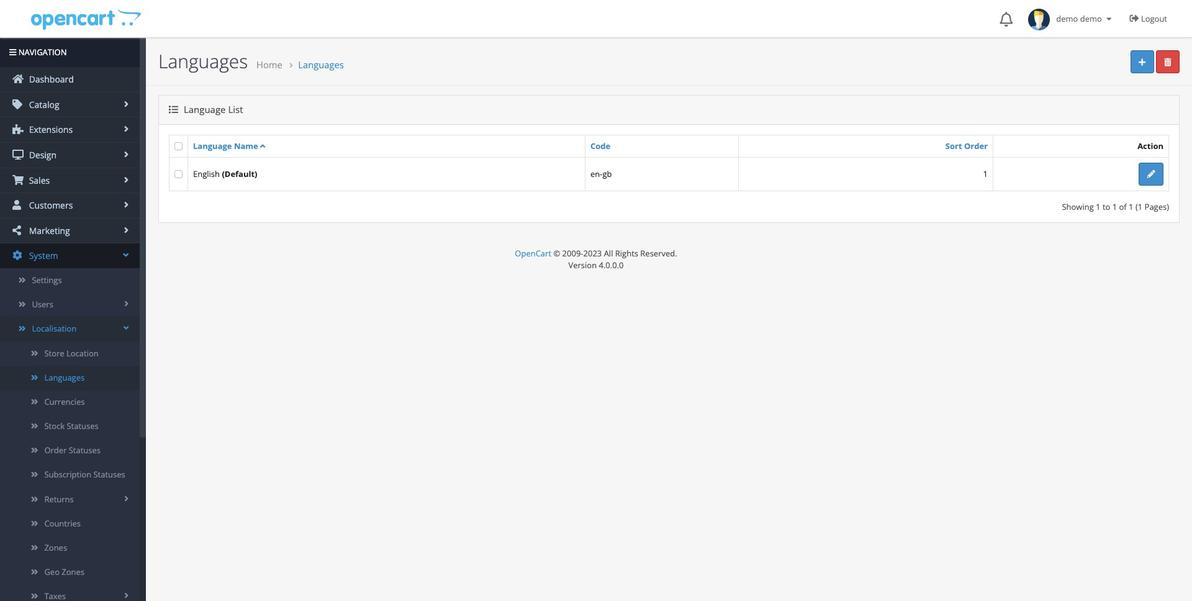 Task type: describe. For each thing, give the bounding box(es) containing it.
user image
[[12, 200, 24, 210]]

1 left of
[[1113, 201, 1118, 213]]

demo demo
[[1051, 13, 1105, 24]]

countries
[[44, 518, 81, 529]]

cog image
[[12, 251, 24, 261]]

caret down image
[[1105, 15, 1115, 23]]

version
[[569, 259, 597, 271]]

marketing
[[27, 225, 70, 237]]

en-gb
[[591, 169, 612, 180]]

home link
[[257, 58, 283, 71]]

(default)
[[222, 169, 258, 180]]

order inside order statuses link
[[44, 445, 67, 456]]

en-
[[591, 169, 603, 180]]

(1
[[1136, 201, 1143, 213]]

2023
[[584, 248, 602, 259]]

design
[[27, 149, 57, 161]]

2 demo from the left
[[1081, 13, 1103, 24]]

0 vertical spatial languages link
[[298, 58, 344, 71]]

order statuses link
[[0, 439, 140, 463]]

returns link
[[0, 487, 140, 512]]

1 vertical spatial zones
[[62, 567, 85, 578]]

list image
[[169, 105, 178, 115]]

zones link
[[0, 536, 140, 561]]

0 horizontal spatial languages
[[44, 372, 85, 383]]

sort order link
[[946, 140, 989, 152]]

1 horizontal spatial languages
[[158, 48, 248, 74]]

english (default)
[[193, 169, 258, 180]]

reserved.
[[641, 248, 678, 259]]

stock statuses link
[[0, 414, 140, 439]]

store location link
[[0, 341, 140, 366]]

code link
[[591, 140, 611, 152]]

1 left "(1"
[[1130, 201, 1134, 213]]

bars image
[[9, 48, 16, 57]]

store
[[44, 348, 64, 359]]

1 horizontal spatial order
[[965, 140, 989, 152]]

logout link
[[1121, 0, 1180, 37]]

english
[[193, 169, 220, 180]]

sort order
[[946, 140, 989, 152]]

1 vertical spatial languages link
[[0, 366, 140, 390]]

stock
[[44, 421, 65, 432]]

language name
[[193, 140, 258, 151]]

localisation
[[32, 323, 76, 334]]

1 demo from the left
[[1057, 13, 1079, 24]]

subscription statuses link
[[0, 463, 140, 487]]

4.0.0.0
[[599, 259, 624, 271]]

all
[[604, 248, 614, 259]]

logout
[[1142, 13, 1168, 24]]

language for language list
[[184, 103, 226, 116]]

statuses for order statuses
[[69, 445, 101, 456]]

©
[[554, 248, 561, 259]]

marketing link
[[0, 219, 140, 243]]

2 horizontal spatial languages
[[298, 58, 344, 71]]

pages)
[[1145, 201, 1170, 213]]

list
[[228, 103, 243, 116]]

settings link
[[0, 268, 140, 293]]

currencies link
[[0, 390, 140, 414]]

showing 1 to 1 of 1 (1 pages)
[[1063, 201, 1170, 213]]

geo
[[44, 567, 60, 578]]

action
[[1138, 140, 1164, 152]]

delete image
[[1165, 58, 1172, 66]]

system
[[27, 250, 58, 262]]

desktop image
[[12, 150, 24, 160]]

order statuses
[[44, 445, 101, 456]]

demo demo image
[[1029, 9, 1051, 30]]



Task type: vqa. For each thing, say whether or not it's contained in the screenshot.
Customer text box
no



Task type: locate. For each thing, give the bounding box(es) containing it.
zones right geo
[[62, 567, 85, 578]]

statuses for subscription statuses
[[93, 469, 125, 481]]

geo zones link
[[0, 561, 140, 585]]

showing
[[1063, 201, 1095, 213]]

languages link up currencies
[[0, 366, 140, 390]]

0 vertical spatial language
[[184, 103, 226, 116]]

language
[[184, 103, 226, 116], [193, 140, 232, 151]]

0 horizontal spatial languages link
[[0, 366, 140, 390]]

name
[[234, 140, 258, 151]]

language for language name
[[193, 140, 232, 151]]

system link
[[0, 244, 140, 268]]

1 left to
[[1097, 201, 1101, 213]]

statuses for stock statuses
[[67, 421, 99, 432]]

share alt image
[[12, 225, 24, 235]]

home
[[257, 58, 283, 71]]

opencart
[[515, 248, 552, 259]]

demo left caret down icon
[[1081, 13, 1103, 24]]

1 horizontal spatial languages link
[[298, 58, 344, 71]]

zones
[[44, 542, 67, 554], [62, 567, 85, 578]]

2 vertical spatial statuses
[[93, 469, 125, 481]]

currencies
[[44, 396, 85, 408]]

countries link
[[0, 512, 140, 536]]

languages
[[158, 48, 248, 74], [298, 58, 344, 71], [44, 372, 85, 383]]

1
[[984, 169, 989, 180], [1097, 201, 1101, 213], [1113, 201, 1118, 213], [1130, 201, 1134, 213]]

languages link right home link
[[298, 58, 344, 71]]

extensions link
[[0, 118, 140, 142]]

zones up geo
[[44, 542, 67, 554]]

users
[[32, 299, 53, 310]]

0 horizontal spatial order
[[44, 445, 67, 456]]

demo demo link
[[1023, 0, 1121, 37]]

languages up the language list
[[158, 48, 248, 74]]

None checkbox
[[175, 142, 183, 150], [175, 170, 183, 178], [175, 142, 183, 150], [175, 170, 183, 178]]

1 down sort order
[[984, 169, 989, 180]]

subscription
[[44, 469, 91, 481]]

1 vertical spatial language
[[193, 140, 232, 151]]

dashboard
[[27, 73, 74, 85]]

statuses
[[67, 421, 99, 432], [69, 445, 101, 456], [93, 469, 125, 481]]

rights
[[616, 248, 639, 259]]

location
[[66, 348, 99, 359]]

shopping cart image
[[12, 175, 24, 185]]

gb
[[603, 169, 612, 180]]

customers
[[27, 200, 73, 211]]

statuses up subscription statuses
[[69, 445, 101, 456]]

sales link
[[0, 168, 140, 193]]

demo right demo demo image in the top right of the page
[[1057, 13, 1079, 24]]

0 vertical spatial zones
[[44, 542, 67, 554]]

catalog link
[[0, 92, 140, 117]]

opencart © 2009-2023 all rights reserved. version 4.0.0.0
[[515, 248, 678, 271]]

geo zones
[[44, 567, 85, 578]]

opencart link
[[515, 248, 552, 259]]

languages right home link
[[298, 58, 344, 71]]

2009-
[[563, 248, 584, 259]]

dashboard link
[[0, 67, 140, 92]]

opencart image
[[30, 7, 141, 30]]

add new image
[[1139, 58, 1147, 66]]

statuses up order statuses
[[67, 421, 99, 432]]

language list
[[181, 103, 243, 116]]

order down stock
[[44, 445, 67, 456]]

tag image
[[12, 99, 24, 109]]

returns
[[44, 494, 74, 505]]

language name link
[[193, 140, 265, 151]]

users link
[[0, 293, 140, 317]]

extensions
[[27, 124, 73, 136]]

subscription statuses
[[44, 469, 125, 481]]

order
[[965, 140, 989, 152], [44, 445, 67, 456]]

0 vertical spatial statuses
[[67, 421, 99, 432]]

localisation link
[[0, 317, 140, 341]]

design link
[[0, 143, 140, 167]]

code
[[591, 140, 611, 152]]

stock statuses
[[44, 421, 99, 432]]

demo
[[1057, 13, 1079, 24], [1081, 13, 1103, 24]]

home image
[[12, 74, 24, 84]]

edit image
[[1148, 170, 1156, 179]]

languages up currencies
[[44, 372, 85, 383]]

settings
[[32, 275, 62, 286]]

sort
[[946, 140, 963, 152]]

to
[[1103, 201, 1111, 213]]

language left list on the left top
[[184, 103, 226, 116]]

statuses right subscription
[[93, 469, 125, 481]]

bell image
[[1000, 12, 1013, 27]]

language up english
[[193, 140, 232, 151]]

store location
[[44, 348, 99, 359]]

1 vertical spatial order
[[44, 445, 67, 456]]

catalog
[[27, 99, 59, 110]]

of
[[1120, 201, 1128, 213]]

sales
[[27, 174, 50, 186]]

order right the sort
[[965, 140, 989, 152]]

languages link
[[298, 58, 344, 71], [0, 366, 140, 390]]

puzzle piece image
[[12, 124, 24, 134]]

1 horizontal spatial demo
[[1081, 13, 1103, 24]]

navigation
[[16, 47, 67, 58]]

1 vertical spatial statuses
[[69, 445, 101, 456]]

customers link
[[0, 193, 140, 218]]

sign out alt image
[[1130, 14, 1140, 23]]

0 vertical spatial order
[[965, 140, 989, 152]]

0 horizontal spatial demo
[[1057, 13, 1079, 24]]



